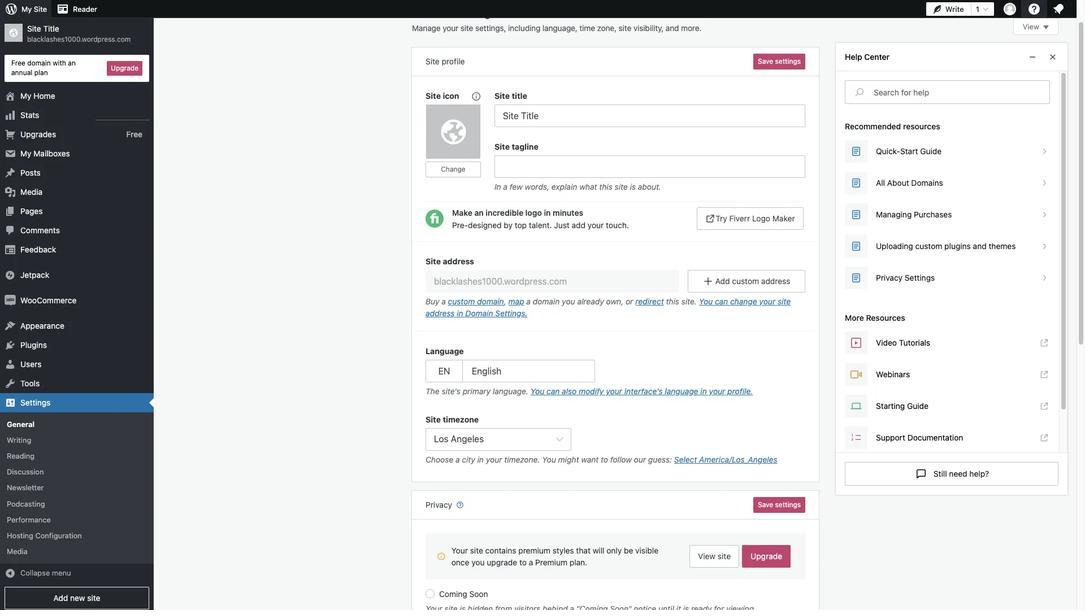 Task type: locate. For each thing, give the bounding box(es) containing it.
site right new
[[87, 594, 100, 603]]

domain down site address text field
[[533, 297, 560, 307]]

0 horizontal spatial add
[[53, 594, 68, 603]]

time
[[580, 23, 595, 33]]

site down the general settings on the top left of page
[[461, 23, 474, 33]]

group containing site tagline
[[495, 141, 806, 196]]

help image
[[1028, 2, 1042, 16]]

1 vertical spatial can
[[547, 387, 560, 396]]

1 vertical spatial my
[[20, 91, 31, 100]]

podcasting
[[7, 500, 45, 509]]

1 vertical spatial media
[[7, 547, 28, 557]]

add custom address link
[[688, 270, 806, 293]]

1 horizontal spatial free
[[126, 129, 143, 139]]

media down the hosting
[[7, 547, 28, 557]]

1 vertical spatial this
[[666, 297, 680, 307]]

help center
[[845, 52, 890, 62]]

2 vertical spatial my
[[20, 148, 31, 158]]

map link
[[509, 297, 525, 307]]

domain
[[466, 309, 493, 318]]

in right city
[[478, 455, 484, 465]]

pages
[[20, 206, 43, 216]]

custom inside recommended resources element
[[916, 241, 943, 251]]

title
[[512, 91, 528, 101]]

img image inside jetpack link
[[5, 270, 16, 281]]

2 img image from the top
[[5, 295, 16, 306]]

designed
[[468, 220, 502, 230]]

group containing your site contains premium styles that will only be visible once you upgrade to a premium plan.
[[426, 534, 806, 611]]

0 vertical spatial media
[[20, 187, 43, 197]]

minimize help center image
[[1028, 50, 1038, 64]]

free down highest hourly views 0 image
[[126, 129, 143, 139]]

visibility,
[[634, 23, 664, 33]]

domain up annual plan
[[27, 59, 51, 67]]

1 vertical spatial add
[[53, 594, 68, 603]]

with
[[53, 59, 66, 67]]

1 vertical spatial upgrade
[[751, 552, 783, 562]]

media up pages
[[20, 187, 43, 197]]

just
[[554, 220, 570, 230]]

settings.
[[496, 309, 528, 318]]

2 save from the top
[[758, 501, 774, 510]]

2 vertical spatial custom
[[448, 297, 475, 307]]

2 vertical spatial you
[[542, 455, 556, 465]]

your down the general settings on the top left of page
[[443, 23, 459, 33]]

this right what
[[600, 182, 613, 192]]

add inside "link"
[[716, 277, 730, 286]]

site down add custom address
[[778, 297, 791, 307]]

a right buy
[[442, 297, 446, 307]]

writing
[[7, 436, 31, 445]]

general link
[[0, 417, 154, 432]]

0 horizontal spatial this
[[600, 182, 613, 192]]

collapse
[[20, 569, 50, 578]]

2 horizontal spatial domain
[[533, 297, 560, 307]]

plan.
[[570, 558, 588, 568]]

close help center image
[[1047, 50, 1060, 64]]

upgrade inside upgrade 'link'
[[751, 552, 783, 562]]

all
[[877, 178, 886, 188]]

free domain with an annual plan
[[11, 59, 76, 77]]

site's
[[442, 387, 461, 396]]

still need help? link
[[845, 463, 1059, 486]]

view inside view site link
[[698, 552, 716, 562]]

more
[[845, 313, 865, 323]]

1 save settings from the top
[[758, 57, 801, 66]]

1 horizontal spatial you
[[562, 297, 576, 307]]

img image left woocommerce at the top left of the page
[[5, 295, 16, 306]]

custom domain link
[[448, 297, 504, 307]]

0 horizontal spatial domain
[[27, 59, 51, 67]]

add for add custom address
[[716, 277, 730, 286]]

1 horizontal spatial this
[[666, 297, 680, 307]]

1 settings from the top
[[776, 57, 801, 66]]

managing purchases
[[877, 210, 953, 219]]

0 horizontal spatial upgrade
[[111, 64, 139, 72]]

starting
[[877, 401, 906, 411]]

a right in
[[504, 182, 508, 192]]

domain
[[27, 59, 51, 67], [477, 297, 504, 307], [533, 297, 560, 307]]

0 vertical spatial media link
[[0, 182, 154, 202]]

1 vertical spatial custom
[[733, 277, 760, 286]]

save settings for site profile
[[758, 57, 801, 66]]

you right once
[[472, 558, 485, 568]]

in right logo
[[544, 208, 551, 218]]

0 vertical spatial you
[[699, 297, 713, 307]]

custom up change
[[733, 277, 760, 286]]

a down premium
[[529, 558, 533, 568]]

site for site timezone
[[426, 415, 441, 425]]

logo
[[753, 214, 771, 223]]

0 vertical spatial add
[[716, 277, 730, 286]]

1 horizontal spatial upgrade
[[751, 552, 783, 562]]

open search image
[[846, 85, 874, 99]]

group
[[495, 141, 806, 196], [412, 241, 819, 332], [426, 346, 806, 400], [426, 414, 806, 469], [426, 534, 806, 611]]

my for my site
[[21, 5, 32, 14]]

0 vertical spatial this
[[600, 182, 613, 192]]

1 vertical spatial save settings
[[758, 501, 801, 510]]

all about domains
[[877, 178, 944, 188]]

an up designed
[[475, 208, 484, 218]]

in
[[544, 208, 551, 218], [457, 309, 464, 318], [701, 387, 707, 396], [478, 455, 484, 465]]

0 horizontal spatial you
[[472, 558, 485, 568]]

1 vertical spatial view
[[698, 552, 716, 562]]

you inside your site contains premium styles that will only be visible once you upgrade to a premium plan.
[[472, 558, 485, 568]]

appearance link
[[0, 316, 154, 336]]

media link down my mailboxes "link" on the top
[[0, 182, 154, 202]]

to right want
[[601, 455, 609, 465]]

0 horizontal spatial to
[[520, 558, 527, 568]]

an right with
[[68, 59, 76, 67]]

can left change
[[715, 297, 728, 307]]

0 vertical spatial save settings button
[[754, 54, 806, 70]]

you right language.
[[531, 387, 545, 396]]

0 vertical spatial save
[[758, 57, 774, 66]]

posts
[[20, 168, 41, 177]]

1 vertical spatial img image
[[5, 295, 16, 306]]

0 vertical spatial an
[[68, 59, 76, 67]]

top
[[515, 220, 527, 230]]

0 vertical spatial save settings
[[758, 57, 801, 66]]

1 vertical spatial save settings button
[[754, 498, 806, 514]]

general settings manage your site settings, including language, time zone, site visibility, and more.
[[412, 6, 702, 33]]

en
[[439, 366, 450, 377]]

my up posts
[[20, 148, 31, 158]]

can left also
[[547, 387, 560, 396]]

upgrade
[[487, 558, 518, 568]]

1 media link from the top
[[0, 182, 154, 202]]

site title group
[[495, 90, 806, 127]]

site title
[[495, 91, 528, 101]]

1 horizontal spatial can
[[715, 297, 728, 307]]

webinars link
[[845, 363, 1051, 386]]

general settings
[[412, 6, 497, 19]]

img image
[[5, 270, 16, 281], [5, 295, 16, 306]]

site left upgrade 'link'
[[718, 552, 731, 562]]

site right your
[[470, 547, 483, 556]]

upgrade right view site
[[751, 552, 783, 562]]

1 save settings button from the top
[[754, 54, 806, 70]]

None radio
[[426, 590, 435, 599]]

Site title text field
[[495, 105, 806, 127]]

in
[[495, 182, 501, 192]]

styles
[[553, 547, 574, 556]]

1 horizontal spatial add
[[716, 277, 730, 286]]

settings for site profile
[[776, 57, 801, 66]]

you left "might"
[[542, 455, 556, 465]]

custom for add
[[733, 277, 760, 286]]

0 vertical spatial can
[[715, 297, 728, 307]]

1 vertical spatial an
[[475, 208, 484, 218]]

hosting configuration
[[7, 532, 82, 541]]

words,
[[525, 182, 550, 192]]

you right site.
[[699, 297, 713, 307]]

your right modify
[[606, 387, 623, 396]]

1 save from the top
[[758, 57, 774, 66]]

modify
[[579, 387, 604, 396]]

0 vertical spatial to
[[601, 455, 609, 465]]

0 horizontal spatial an
[[68, 59, 76, 67]]

2 vertical spatial address
[[426, 309, 455, 318]]

group containing site address
[[412, 241, 819, 332]]

Site tagline text field
[[495, 156, 806, 178]]

0 vertical spatial view
[[1023, 22, 1040, 31]]

a left city
[[456, 455, 460, 465]]

buy
[[426, 297, 440, 307]]

0 horizontal spatial free
[[11, 59, 25, 67]]

upgrade up highest hourly views 0 image
[[111, 64, 139, 72]]

once
[[452, 558, 470, 568]]

1 horizontal spatial view
[[1023, 22, 1040, 31]]

mailboxes
[[34, 148, 70, 158]]

free inside free domain with an annual plan
[[11, 59, 25, 67]]

your right change
[[760, 297, 776, 307]]

2 settings from the top
[[776, 501, 801, 510]]

upgrade for upgrade 'link'
[[751, 552, 783, 562]]

site inside site title blacklashes1000.wordpress.com
[[27, 24, 41, 33]]

0 vertical spatial upgrade
[[111, 64, 139, 72]]

1 vertical spatial save
[[758, 501, 774, 510]]

video
[[877, 338, 897, 348]]

site for site icon
[[426, 91, 441, 101]]

view inside view button
[[1023, 22, 1040, 31]]

already
[[578, 297, 604, 307]]

english
[[472, 366, 502, 377]]

0 vertical spatial address
[[443, 257, 474, 266]]

site timezone
[[426, 415, 479, 425]]

2 media link from the top
[[0, 544, 154, 560]]

in inside make an incredible logo in minutes pre-designed by top talent. just add your touch.
[[544, 208, 551, 218]]

site right zone,
[[619, 23, 632, 33]]

general settings main content
[[412, 6, 1059, 611]]

0 horizontal spatial can
[[547, 387, 560, 396]]

1 horizontal spatial custom
[[733, 277, 760, 286]]

annual plan
[[11, 68, 48, 77]]

1 button
[[971, 2, 995, 16]]

save
[[758, 57, 774, 66], [758, 501, 774, 510]]

what
[[580, 182, 597, 192]]

custom up domain
[[448, 297, 475, 307]]

0 vertical spatial free
[[11, 59, 25, 67]]

help?
[[970, 469, 990, 479]]

0 vertical spatial settings
[[776, 57, 801, 66]]

None search field
[[846, 81, 1050, 103]]

free up annual plan
[[11, 59, 25, 67]]

your inside you can change your site address in domain settings.
[[760, 297, 776, 307]]

custom left "plugins"
[[916, 241, 943, 251]]

fiverr small logo image
[[426, 210, 444, 228]]

1 vertical spatial you
[[472, 558, 485, 568]]

site for site profile
[[426, 57, 440, 66]]

0 vertical spatial my
[[21, 5, 32, 14]]

0 horizontal spatial view
[[698, 552, 716, 562]]

and more.
[[666, 23, 702, 33]]

logo
[[526, 208, 542, 218]]

img image left jetpack
[[5, 270, 16, 281]]

you inside you can change your site address in domain settings.
[[699, 297, 713, 307]]

discussion
[[7, 468, 44, 477]]

1 horizontal spatial an
[[475, 208, 484, 218]]

1 vertical spatial media link
[[0, 544, 154, 560]]

group containing site timezone
[[426, 414, 806, 469]]

site inside your site contains premium styles that will only be visible once you upgrade to a premium plan.
[[470, 547, 483, 556]]

my left home
[[20, 91, 31, 100]]

img image inside woocommerce 'link'
[[5, 295, 16, 306]]

maker
[[773, 214, 795, 223]]

my inside "link"
[[20, 148, 31, 158]]

1 vertical spatial settings
[[776, 501, 801, 510]]

language,
[[543, 23, 578, 33]]

choose a city in your timezone. you might want to follow our guess: select america/los_angeles
[[426, 455, 778, 465]]

try fiverr logo maker
[[716, 214, 795, 223]]

newsletter link
[[0, 480, 154, 496]]

1 vertical spatial address
[[762, 277, 791, 286]]

custom inside "link"
[[733, 277, 760, 286]]

none radio inside general settings main content
[[426, 590, 435, 599]]

my left reader link
[[21, 5, 32, 14]]

0 vertical spatial you
[[562, 297, 576, 307]]

domain up domain
[[477, 297, 504, 307]]

quick-start guide link
[[845, 140, 1051, 163]]

america/los_angeles
[[700, 455, 778, 465]]

highest hourly views 0 image
[[96, 113, 149, 120]]

reading link
[[0, 448, 154, 464]]

media link up collapse menu link
[[0, 544, 154, 560]]

1 img image from the top
[[5, 270, 16, 281]]

to down premium
[[520, 558, 527, 568]]

in left domain
[[457, 309, 464, 318]]

2 save settings from the top
[[758, 501, 801, 510]]

profile.
[[728, 387, 753, 396]]

a
[[504, 182, 508, 192], [442, 297, 446, 307], [527, 297, 531, 307], [456, 455, 460, 465], [529, 558, 533, 568]]

support documentation link
[[845, 427, 1051, 449]]

this left site.
[[666, 297, 680, 307]]

my mailboxes
[[20, 148, 70, 158]]

2 save settings button from the top
[[754, 498, 806, 514]]

own,
[[607, 297, 624, 307]]

your right add
[[588, 220, 604, 230]]

touch.
[[606, 220, 629, 230]]

collapse menu link
[[0, 565, 154, 583]]

2 horizontal spatial custom
[[916, 241, 943, 251]]

1 vertical spatial to
[[520, 558, 527, 568]]

1 vertical spatial free
[[126, 129, 143, 139]]

site inside add new site link
[[87, 594, 100, 603]]

an inside free domain with an annual plan
[[68, 59, 76, 67]]

you left already
[[562, 297, 576, 307]]

my for my mailboxes
[[20, 148, 31, 158]]

you
[[562, 297, 576, 307], [472, 558, 485, 568]]

0 vertical spatial custom
[[916, 241, 943, 251]]

address
[[443, 257, 474, 266], [762, 277, 791, 286], [426, 309, 455, 318]]

follow
[[611, 455, 632, 465]]

site for site title blacklashes1000.wordpress.com
[[27, 24, 41, 33]]

in right language
[[701, 387, 707, 396]]

try fiverr logo maker link
[[697, 208, 804, 230]]

site for site title
[[495, 91, 510, 101]]

zone,
[[597, 23, 617, 33]]

address inside "link"
[[762, 277, 791, 286]]

upgrade inside 'upgrade' button
[[111, 64, 139, 72]]

0 vertical spatial img image
[[5, 270, 16, 281]]

group containing en
[[426, 346, 806, 400]]



Task type: vqa. For each thing, say whether or not it's contained in the screenshot.
rightmost the can
yes



Task type: describe. For each thing, give the bounding box(es) containing it.
and themes
[[974, 241, 1016, 251]]

jetpack
[[20, 270, 49, 280]]

privacy settings link
[[845, 267, 1051, 289]]

tagline
[[512, 142, 539, 152]]

soon
[[470, 590, 488, 600]]

language
[[426, 347, 464, 356]]

plugins
[[945, 241, 971, 251]]

an inside make an incredible logo in minutes pre-designed by top talent. just add your touch.
[[475, 208, 484, 218]]

your right city
[[486, 455, 502, 465]]

add for add new site
[[53, 594, 68, 603]]

plugins link
[[0, 336, 154, 355]]

Site address text field
[[426, 270, 679, 293]]

upgrade for 'upgrade' button
[[111, 64, 139, 72]]

1 vertical spatial you
[[531, 387, 545, 396]]

explain
[[552, 182, 578, 192]]

free for free domain with an annual plan
[[11, 59, 25, 67]]

your left profile.
[[709, 387, 726, 396]]

my home link
[[0, 86, 154, 106]]

timezone
[[443, 415, 479, 425]]

coming
[[439, 590, 468, 600]]

a for custom
[[442, 297, 446, 307]]

all about domains link
[[845, 172, 1051, 194]]

view button
[[1014, 18, 1059, 35]]

you can change your site address in domain settings. link
[[426, 297, 791, 318]]

uploading custom plugins and themes
[[877, 241, 1016, 251]]

feedback
[[20, 245, 56, 254]]

your inside general settings manage your site settings, including language, time zone, site visibility, and more.
[[443, 23, 459, 33]]

the
[[426, 387, 440, 396]]

guide
[[908, 401, 929, 411]]

newsletter
[[7, 484, 44, 493]]

custom for uploading
[[916, 241, 943, 251]]

video tutorials
[[877, 338, 931, 348]]

hosting
[[7, 532, 33, 541]]

privacy settings
[[877, 273, 936, 283]]

you can change your site address in domain settings.
[[426, 297, 791, 318]]

configuration
[[35, 532, 82, 541]]

site inside view site link
[[718, 552, 731, 562]]

site for site tagline
[[495, 142, 510, 152]]

time image
[[1080, 44, 1086, 54]]

support
[[877, 433, 906, 443]]

domain inside free domain with an annual plan
[[27, 59, 51, 67]]

address inside you can change your site address in domain settings.
[[426, 309, 455, 318]]

add
[[572, 220, 586, 230]]

is
[[630, 182, 636, 192]]

premium
[[519, 547, 551, 556]]

podcasting link
[[0, 496, 154, 512]]

visible
[[636, 547, 659, 556]]

free for free
[[126, 129, 143, 139]]

also
[[562, 387, 577, 396]]

site for site address
[[426, 257, 441, 266]]

0 horizontal spatial custom
[[448, 297, 475, 307]]

manage your notifications image
[[1052, 2, 1066, 16]]

change button
[[426, 162, 481, 178]]

blacklashes1000.wordpress.com
[[27, 35, 131, 44]]

img image for woocommerce
[[5, 295, 16, 306]]

by
[[504, 220, 513, 230]]

the site's primary language. you can also modify your interface's language in your profile.
[[426, 387, 753, 396]]

settings link
[[0, 393, 154, 413]]

premium
[[536, 558, 568, 568]]

resources
[[904, 122, 941, 131]]

a inside your site contains premium styles that will only be visible once you upgrade to a premium plan.
[[529, 558, 533, 568]]

save for site profile
[[758, 57, 774, 66]]

make an incredible logo in minutes pre-designed by top talent. just add your touch.
[[452, 208, 629, 230]]

site inside you can change your site address in domain settings.
[[778, 297, 791, 307]]

in a few words, explain what this site is about.
[[495, 182, 662, 192]]

tools
[[20, 379, 40, 388]]

timezone.
[[505, 455, 540, 465]]

view for view
[[1023, 22, 1040, 31]]

my for my home
[[20, 91, 31, 100]]

more information image
[[471, 91, 481, 101]]

change
[[441, 165, 466, 174]]

hosting configuration link
[[0, 528, 154, 544]]

collapse menu
[[20, 569, 71, 578]]

search results element
[[845, 121, 1051, 289]]

a right map at the left
[[527, 297, 531, 307]]

save settings for privacy
[[758, 501, 801, 510]]

1 horizontal spatial domain
[[477, 297, 504, 307]]

only
[[607, 547, 622, 556]]

woocommerce link
[[0, 291, 154, 310]]

including
[[508, 23, 541, 33]]

primary
[[463, 387, 491, 396]]

start guide
[[901, 146, 942, 156]]

save for privacy
[[758, 501, 774, 510]]

try
[[716, 214, 728, 223]]

my profile image
[[1004, 3, 1017, 15]]

1 horizontal spatial to
[[601, 455, 609, 465]]

settings
[[20, 398, 51, 407]]

reading
[[7, 452, 35, 461]]

your site contains premium styles that will only be visible once you upgrade to a premium plan.
[[452, 547, 659, 568]]

menu
[[52, 569, 71, 578]]

,
[[504, 297, 507, 307]]

settings,
[[476, 23, 506, 33]]

can inside you can change your site address in domain settings.
[[715, 297, 728, 307]]

quick-start guide
[[877, 146, 942, 156]]

pages link
[[0, 202, 154, 221]]

change
[[731, 297, 758, 307]]

my site
[[21, 5, 47, 14]]

a for few
[[504, 182, 508, 192]]

settings for privacy
[[776, 501, 801, 510]]

in inside you can change your site address in domain settings.
[[457, 309, 464, 318]]

home
[[34, 91, 55, 100]]

save settings button for privacy
[[754, 498, 806, 514]]

add new site
[[53, 594, 100, 603]]

site icon group
[[426, 90, 495, 196]]

to inside your site contains premium styles that will only be visible once you upgrade to a premium plan.
[[520, 558, 527, 568]]

write link
[[927, 0, 971, 18]]

recommended resources element
[[845, 140, 1051, 289]]

closed image
[[1044, 25, 1050, 29]]

your inside make an incredible logo in minutes pre-designed by top talent. just add your touch.
[[588, 220, 604, 230]]

feedback link
[[0, 240, 154, 259]]

title
[[43, 24, 59, 33]]

plugins
[[20, 340, 47, 350]]

img image for jetpack
[[5, 270, 16, 281]]

quick-
[[877, 146, 901, 156]]

new
[[70, 594, 85, 603]]

1
[[977, 4, 980, 13]]

save settings button for site profile
[[754, 54, 806, 70]]

performance
[[7, 516, 51, 525]]

still
[[934, 469, 948, 479]]

Search search field
[[874, 81, 1050, 103]]

reader link
[[52, 0, 102, 18]]

view for view site
[[698, 552, 716, 562]]

woocommerce
[[20, 296, 77, 305]]

comments link
[[0, 221, 154, 240]]

minutes
[[553, 208, 584, 218]]

a for city
[[456, 455, 460, 465]]

tools link
[[0, 374, 154, 393]]

site address
[[426, 257, 474, 266]]

site left is
[[615, 182, 628, 192]]



